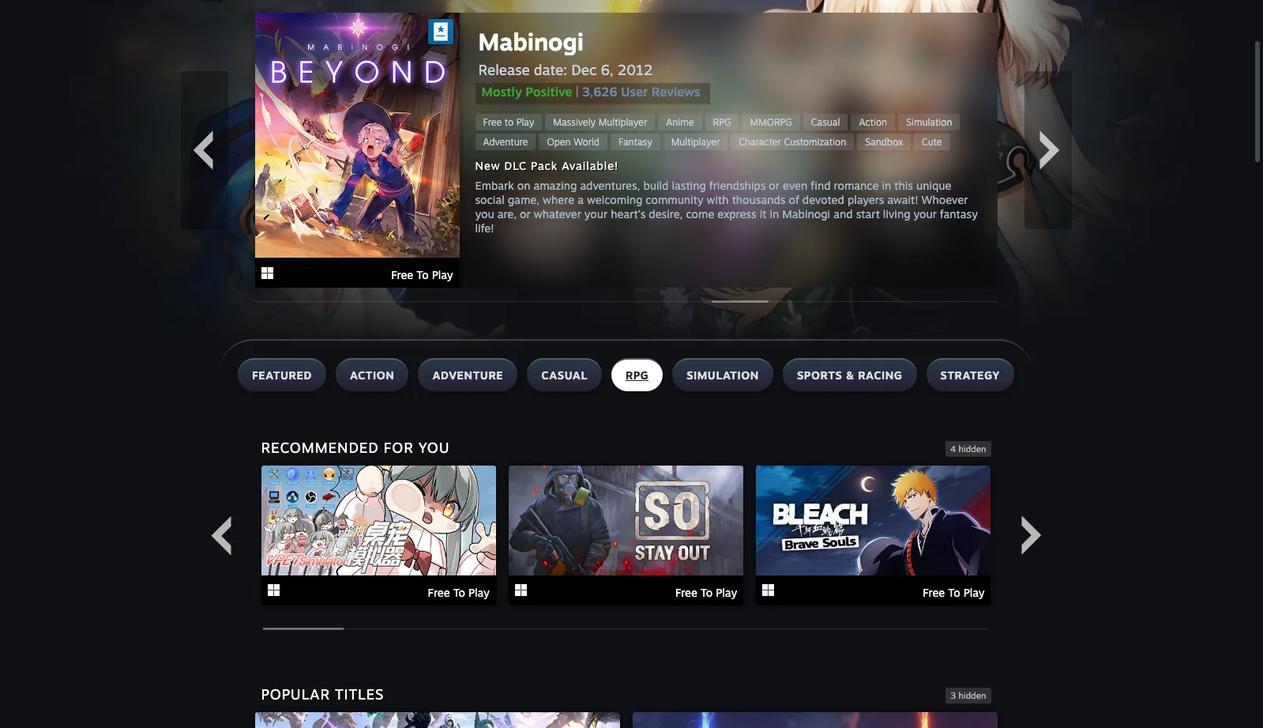 Task type: vqa. For each thing, say whether or not it's contained in the screenshot.
Labs
no



Task type: describe. For each thing, give the bounding box(es) containing it.
social
[[475, 193, 505, 206]]

dec
[[572, 61, 597, 78]]

stay out image
[[509, 466, 744, 575]]

3
[[951, 690, 957, 701]]

adventures,
[[580, 179, 641, 192]]

build
[[644, 179, 669, 192]]

massively multiplayer link
[[546, 114, 655, 130]]

come
[[686, 207, 715, 221]]

lost ark image
[[255, 712, 620, 728]]

massively
[[554, 116, 596, 128]]

even
[[783, 179, 808, 192]]

1 vertical spatial next image
[[1012, 516, 1052, 555]]

massively multiplayer
[[554, 116, 648, 128]]

living
[[884, 207, 911, 221]]

2012
[[618, 61, 653, 78]]

action link
[[852, 114, 896, 130]]

fantasy
[[619, 136, 653, 148]]

hidden for popular titles
[[959, 690, 987, 701]]

featured
[[252, 368, 312, 382]]

await!
[[888, 193, 919, 206]]

bleach brave souls image
[[757, 466, 992, 575]]

simulation for simulation
[[687, 368, 760, 382]]

character
[[739, 136, 782, 148]]

strategy
[[941, 368, 1001, 382]]

multiplayer link
[[664, 134, 728, 150]]

free to play link
[[475, 114, 543, 130]]

express
[[718, 207, 757, 221]]

0 vertical spatial next image
[[1030, 130, 1070, 170]]

game,
[[508, 193, 540, 206]]

free to play
[[483, 116, 535, 128]]

character customization link
[[731, 134, 855, 150]]

rpg link
[[706, 114, 739, 130]]

multiplayer inside massively multiplayer link
[[599, 116, 648, 128]]

whoever
[[922, 193, 969, 206]]

1 vertical spatial adventure
[[433, 368, 504, 382]]

sports & racing
[[798, 368, 903, 382]]

on
[[517, 179, 531, 192]]

play inside free to play link
[[517, 116, 535, 128]]

date:
[[534, 61, 568, 78]]

fantasy
[[941, 207, 978, 221]]

find
[[811, 179, 831, 192]]

mmorpg link
[[743, 114, 801, 130]]

open world
[[547, 136, 600, 148]]

free to play for vpet simulator image
[[428, 586, 490, 599]]

mabinogi inside mabinogi release date: dec 6, 2012 mostly positive | 3,626 user reviews
[[479, 27, 584, 56]]

|
[[576, 84, 579, 100]]

2 your from the left
[[914, 207, 937, 221]]

it
[[760, 207, 767, 221]]

heart's
[[611, 207, 646, 221]]

thousands
[[732, 193, 786, 206]]

anime link
[[659, 114, 702, 130]]

1 horizontal spatial in
[[882, 179, 892, 192]]

1 horizontal spatial or
[[769, 179, 780, 192]]

devoted
[[803, 193, 845, 206]]

free for stay out image
[[676, 586, 698, 599]]

mabinogi image
[[255, 13, 460, 258]]

4
[[951, 443, 957, 455]]

romance
[[834, 179, 879, 192]]

free for vpet simulator image
[[428, 586, 450, 599]]

release
[[479, 61, 530, 78]]

popular titles
[[261, 685, 384, 703]]

and
[[834, 207, 853, 221]]

are,
[[498, 207, 517, 221]]

available!
[[562, 159, 619, 172]]

customization
[[784, 136, 847, 148]]

4 hidden
[[951, 443, 987, 455]]

play for bleach brave souls image
[[964, 586, 985, 599]]

open world link
[[539, 134, 608, 150]]

simulation adventure
[[483, 116, 953, 148]]

pack
[[531, 159, 558, 172]]

vpet simulator image
[[261, 466, 496, 575]]

6,
[[601, 61, 614, 78]]

new
[[475, 159, 501, 172]]

whatever
[[534, 207, 582, 221]]



Task type: locate. For each thing, give the bounding box(es) containing it.
1 horizontal spatial mabinogi
[[783, 207, 831, 221]]

mabinogi down of
[[783, 207, 831, 221]]

0 vertical spatial in
[[882, 179, 892, 192]]

welcoming
[[587, 193, 643, 206]]

simulation
[[907, 116, 953, 128], [687, 368, 760, 382]]

with
[[707, 193, 729, 206]]

character customization
[[739, 136, 847, 148]]

anime
[[667, 116, 695, 128]]

1 vertical spatial multiplayer
[[672, 136, 720, 148]]

1 horizontal spatial simulation
[[907, 116, 953, 128]]

1 horizontal spatial action
[[860, 116, 888, 128]]

play for stay out image
[[716, 586, 738, 599]]

recommended for you
[[261, 439, 450, 456]]

1 vertical spatial mabinogi
[[783, 207, 831, 221]]

players
[[848, 193, 885, 206]]

or
[[769, 179, 780, 192], [520, 207, 531, 221]]

cute link
[[915, 134, 951, 150]]

previous image
[[183, 130, 223, 170], [201, 516, 241, 555]]

or down 'game,'
[[520, 207, 531, 221]]

previous image for top next image
[[183, 130, 223, 170]]

world
[[574, 136, 600, 148]]

0 horizontal spatial action
[[350, 368, 395, 382]]

this
[[895, 179, 914, 192]]

0 vertical spatial previous image
[[183, 130, 223, 170]]

action up sandbox "link"
[[860, 116, 888, 128]]

dlc
[[505, 159, 527, 172]]

user
[[621, 84, 648, 100]]

dota 2 image
[[633, 712, 998, 728]]

multiplayer up fantasy link
[[599, 116, 648, 128]]

to for vpet simulator image
[[453, 586, 466, 599]]

1 vertical spatial hidden
[[959, 690, 987, 701]]

0 horizontal spatial or
[[520, 207, 531, 221]]

reviews
[[652, 84, 701, 100]]

&
[[846, 368, 855, 382]]

casual
[[812, 116, 841, 128], [542, 368, 588, 382]]

to
[[417, 268, 429, 282], [453, 586, 466, 599], [701, 586, 713, 599], [949, 586, 961, 599]]

sandbox link
[[858, 134, 911, 150]]

in right it
[[770, 207, 780, 221]]

fantasy link
[[611, 134, 661, 150]]

titles
[[335, 685, 384, 703]]

0 horizontal spatial multiplayer
[[599, 116, 648, 128]]

a
[[578, 193, 584, 206]]

mabinogi up date: at the top
[[479, 27, 584, 56]]

1 vertical spatial in
[[770, 207, 780, 221]]

you
[[419, 439, 450, 456]]

sports
[[798, 368, 843, 382]]

community
[[646, 193, 704, 206]]

mostly
[[482, 84, 522, 100]]

lasting
[[672, 179, 706, 192]]

positive
[[526, 84, 573, 100]]

play for vpet simulator image
[[469, 586, 490, 599]]

0 horizontal spatial simulation
[[687, 368, 760, 382]]

mabinogi link
[[479, 27, 710, 56]]

popular
[[261, 685, 330, 703]]

free to play for bleach brave souls image
[[923, 586, 985, 599]]

1 vertical spatial casual
[[542, 368, 588, 382]]

1 hidden from the top
[[959, 443, 987, 455]]

0 vertical spatial casual
[[812, 116, 841, 128]]

recommended
[[261, 439, 379, 456]]

mabinogi
[[479, 27, 584, 56], [783, 207, 831, 221]]

1 horizontal spatial your
[[914, 207, 937, 221]]

free to play for stay out image
[[676, 586, 738, 599]]

0 horizontal spatial in
[[770, 207, 780, 221]]

amazing
[[534, 179, 577, 192]]

1 your from the left
[[585, 207, 608, 221]]

1 horizontal spatial rpg
[[713, 116, 731, 128]]

adventure link
[[475, 134, 536, 150]]

for
[[384, 439, 414, 456]]

previous image for bottom next image
[[201, 516, 241, 555]]

where
[[543, 193, 575, 206]]

0 vertical spatial action
[[860, 116, 888, 128]]

1 vertical spatial action
[[350, 368, 395, 382]]

free for bleach brave souls image
[[923, 586, 946, 599]]

rpg
[[713, 116, 731, 128], [626, 368, 649, 382]]

to for stay out image
[[701, 586, 713, 599]]

1 horizontal spatial casual
[[812, 116, 841, 128]]

unique
[[917, 179, 952, 192]]

0 vertical spatial simulation
[[907, 116, 953, 128]]

2 hidden from the top
[[959, 690, 987, 701]]

3,626
[[583, 84, 618, 100]]

simulation for simulation adventure
[[907, 116, 953, 128]]

casual link
[[804, 114, 848, 130]]

0 vertical spatial or
[[769, 179, 780, 192]]

next image
[[1030, 130, 1070, 170], [1012, 516, 1052, 555]]

free
[[483, 116, 502, 128], [391, 268, 414, 282], [428, 586, 450, 599], [676, 586, 698, 599], [923, 586, 946, 599]]

0 vertical spatial multiplayer
[[599, 116, 648, 128]]

multiplayer inside multiplayer link
[[672, 136, 720, 148]]

simulation inside simulation adventure
[[907, 116, 953, 128]]

racing
[[859, 368, 903, 382]]

0 vertical spatial rpg
[[713, 116, 731, 128]]

1 vertical spatial rpg
[[626, 368, 649, 382]]

friendships
[[710, 179, 766, 192]]

mabinogi inside new dlc pack available! embark on amazing adventures, build lasting friendships or even find romance in this unique social game, where a welcoming community with thousands of devoted players await! whoever you are, or whatever your heart's desire, come express it in mabinogi and start living your fantasy life!
[[783, 207, 831, 221]]

you
[[475, 207, 495, 221]]

action up recommended for you
[[350, 368, 395, 382]]

your down 'welcoming'
[[585, 207, 608, 221]]

play
[[517, 116, 535, 128], [432, 268, 453, 282], [469, 586, 490, 599], [716, 586, 738, 599], [964, 586, 985, 599]]

in left this
[[882, 179, 892, 192]]

hidden for recommended for you
[[959, 443, 987, 455]]

0 vertical spatial hidden
[[959, 443, 987, 455]]

0 horizontal spatial your
[[585, 207, 608, 221]]

cute
[[923, 136, 943, 148]]

0 horizontal spatial rpg
[[626, 368, 649, 382]]

adventure
[[483, 136, 528, 148], [433, 368, 504, 382]]

start
[[857, 207, 880, 221]]

or left 'even'
[[769, 179, 780, 192]]

your down whoever
[[914, 207, 937, 221]]

new dlc pack available! embark on amazing adventures, build lasting friendships or even find romance in this unique social game, where a welcoming community with thousands of devoted players await! whoever you are, or whatever your heart's desire, come express it in mabinogi and start living your fantasy life!
[[475, 159, 978, 235]]

desire,
[[649, 207, 683, 221]]

hidden right '3'
[[959, 690, 987, 701]]

0 horizontal spatial mabinogi
[[479, 27, 584, 56]]

open
[[547, 136, 571, 148]]

adventure inside simulation adventure
[[483, 136, 528, 148]]

mmorpg
[[750, 116, 793, 128]]

multiplayer down anime link
[[672, 136, 720, 148]]

free to play
[[391, 268, 453, 282], [428, 586, 490, 599], [676, 586, 738, 599], [923, 586, 985, 599]]

0 horizontal spatial casual
[[542, 368, 588, 382]]

1 vertical spatial or
[[520, 207, 531, 221]]

to
[[505, 116, 514, 128]]

simulation link
[[899, 114, 961, 130]]

sandbox
[[866, 136, 904, 148]]

action inside action "link"
[[860, 116, 888, 128]]

life!
[[475, 221, 494, 235]]

your
[[585, 207, 608, 221], [914, 207, 937, 221]]

1 vertical spatial simulation
[[687, 368, 760, 382]]

mabinogi release date: dec 6, 2012 mostly positive | 3,626 user reviews
[[479, 27, 701, 100]]

hidden right 4
[[959, 443, 987, 455]]

of
[[789, 193, 800, 206]]

in
[[882, 179, 892, 192], [770, 207, 780, 221]]

0 vertical spatial adventure
[[483, 136, 528, 148]]

multiplayer
[[599, 116, 648, 128], [672, 136, 720, 148]]

1 vertical spatial previous image
[[201, 516, 241, 555]]

embark
[[475, 179, 514, 192]]

to for bleach brave souls image
[[949, 586, 961, 599]]

1 horizontal spatial multiplayer
[[672, 136, 720, 148]]

0 vertical spatial mabinogi
[[479, 27, 584, 56]]



